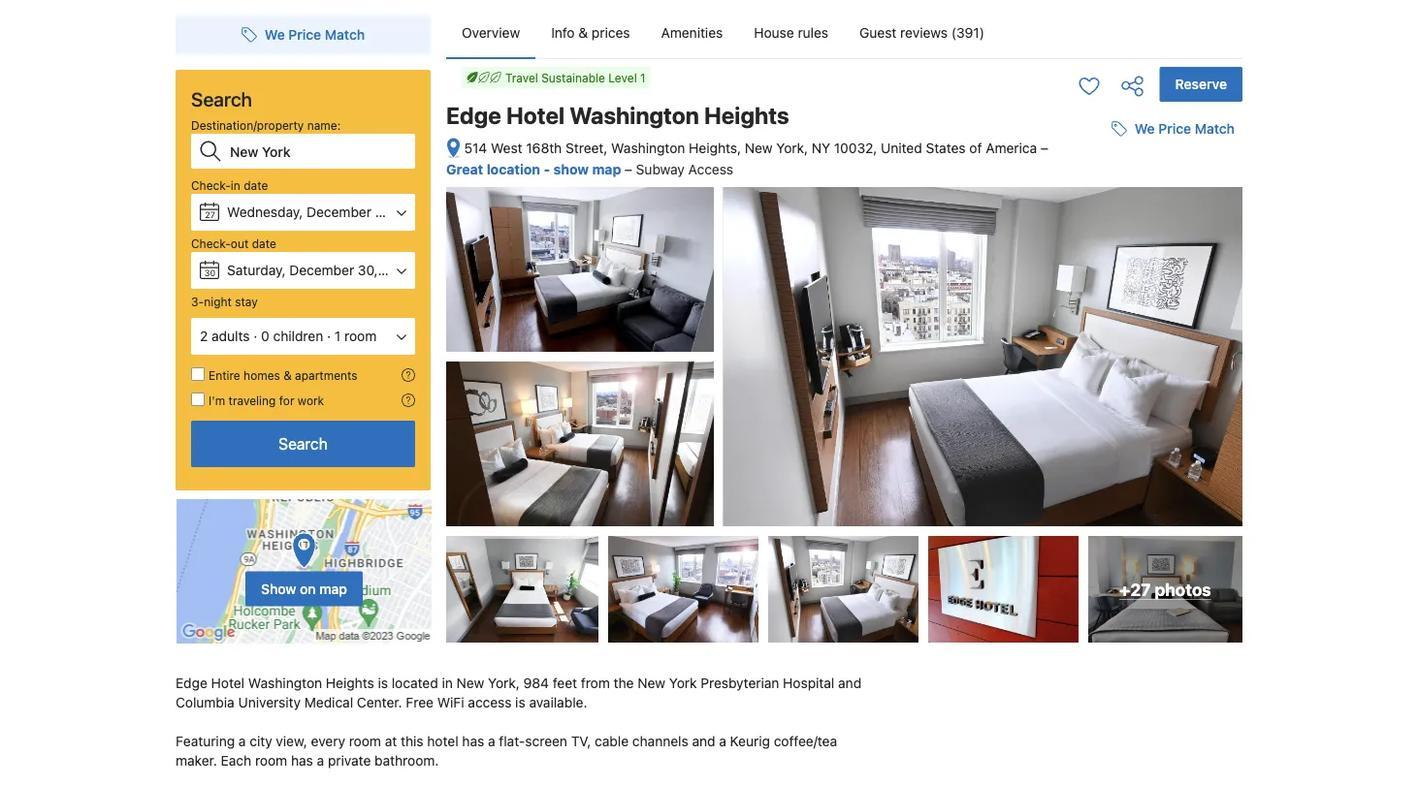 Task type: describe. For each thing, give the bounding box(es) containing it.
0 horizontal spatial reviews
[[900, 25, 948, 41]]

2023 for wednesday, december 27, 2023
[[397, 204, 430, 220]]

rules
[[798, 25, 829, 41]]

feet
[[553, 676, 577, 692]]

available.
[[529, 695, 587, 711]]

3-night stay
[[191, 295, 258, 308]]

click to open map view image
[[446, 137, 461, 160]]

maker.
[[176, 753, 217, 769]]

location
[[487, 161, 540, 177]]

patricia
[[1027, 365, 1068, 379]]

presbyterian
[[701, 676, 779, 692]]

room inside button
[[344, 328, 377, 344]]

columbia
[[176, 695, 235, 711]]

featuring
[[176, 734, 235, 750]]

amenities link
[[646, 8, 738, 58]]

fresh
[[1074, 314, 1105, 329]]

adults
[[212, 328, 250, 344]]

map inside search section
[[319, 581, 347, 597]]

at
[[385, 734, 397, 750]]

+27
[[1119, 580, 1151, 600]]

1 horizontal spatial 1
[[640, 71, 646, 84]]

destination/property
[[191, 118, 304, 132]]

+27 photos
[[1119, 580, 1211, 600]]

edge hotel washington heights is located in new york, 984 feet from the new york presbyterian hospital and columbia university medical center. free wifi access is available. featuring a city view, every room at this hotel has a flat-screen tv, cable channels and a keurig coffee/tea maker. each room has a private bathro
[[176, 676, 881, 787]]

amenities
[[661, 25, 723, 41]]

hotel for edge hotel washington heights
[[506, 102, 565, 129]]

we for we price match dropdown button inside search section
[[265, 27, 285, 43]]

coffee/tea
[[774, 734, 837, 750]]

reserve button
[[1160, 67, 1243, 102]]

great
[[446, 161, 483, 177]]

apartments
[[295, 369, 358, 382]]

good
[[1146, 209, 1184, 228]]

liked
[[1013, 269, 1040, 283]]

1 horizontal spatial america
[[1138, 385, 1183, 398]]

very good 391 reviews
[[1109, 209, 1184, 242]]

2 vertical spatial room
[[255, 753, 287, 769]]

united inside 514 west 168th street, washington heights, new york, ny 10032, united states of america – great location - show map – subway access
[[881, 140, 922, 156]]

of for america
[[969, 140, 982, 156]]

0 horizontal spatial –
[[625, 161, 632, 177]]

search button
[[191, 421, 415, 468]]

there
[[1119, 269, 1150, 283]]

us
[[1166, 299, 1180, 314]]

date for check-out date
[[252, 237, 276, 250]]

2 vertical spatial of
[[1124, 385, 1135, 398]]

1 vertical spatial has
[[291, 753, 313, 769]]

check- for out
[[191, 237, 231, 250]]

private
[[328, 753, 371, 769]]

washington for edge hotel washington heights
[[570, 102, 699, 129]]

1 · from the left
[[253, 328, 257, 344]]

each
[[221, 753, 251, 769]]

photos
[[1155, 580, 1211, 600]]

free
[[406, 695, 434, 711]]

2 adults · 0 children · 1 room
[[200, 328, 377, 344]]

0 vertical spatial the
[[1044, 269, 1063, 283]]

sustainable
[[541, 71, 605, 84]]

tv,
[[571, 734, 591, 750]]

december for wednesday,
[[307, 204, 371, 220]]

1 vertical spatial is
[[515, 695, 525, 711]]

destination/property name:
[[191, 118, 341, 132]]

service
[[1006, 284, 1048, 299]]

cable
[[595, 734, 629, 750]]

1 horizontal spatial match
[[1195, 121, 1235, 137]]

reviews inside very good 391 reviews
[[1143, 228, 1184, 242]]

guest reviews (391) link
[[844, 8, 1000, 58]]

traveling
[[229, 394, 276, 407]]

i
[[1006, 269, 1009, 283]]

saturday, december 30, 2023
[[227, 262, 415, 278]]

1 horizontal spatial and
[[838, 676, 862, 692]]

1 vertical spatial price
[[1159, 121, 1191, 137]]

we price match for the bottommost we price match dropdown button
[[1135, 121, 1235, 137]]

info & prices link
[[536, 8, 646, 58]]

1 horizontal spatial the
[[1006, 329, 1025, 344]]

night
[[204, 295, 232, 308]]

1 vertical spatial room
[[349, 734, 381, 750]]

access
[[688, 161, 733, 177]]

entire homes & apartments
[[209, 369, 358, 382]]

391
[[1119, 228, 1140, 242]]

york, inside 514 west 168th street, washington heights, new york, ny 10032, united states of america – great location - show map – subway access
[[776, 140, 808, 156]]

rated very good element
[[998, 207, 1184, 230]]

december for saturday,
[[289, 262, 354, 278]]

that.
[[1059, 299, 1086, 314]]

offered
[[1062, 329, 1104, 344]]

children
[[273, 328, 323, 344]]

we price match for we price match dropdown button inside search section
[[265, 27, 365, 43]]

if you select this option, we'll show you popular business travel features like breakfast, wifi and free parking. image
[[402, 394, 415, 407]]

next image
[[1225, 302, 1237, 313]]

guest
[[860, 25, 897, 41]]

flat-
[[499, 734, 525, 750]]

that
[[1093, 269, 1116, 283]]

1 vertical spatial we price match button
[[1104, 112, 1243, 147]]

search inside button
[[279, 435, 328, 453]]

but
[[1179, 314, 1199, 329]]

located
[[392, 676, 438, 692]]

in inside search section
[[231, 178, 240, 192]]

search section
[[168, 0, 438, 645]]

do
[[1040, 299, 1055, 314]]

guest reviews (391)
[[860, 25, 985, 41]]

0 vertical spatial –
[[1041, 140, 1049, 156]]

i liked the fact that there was maid service daily.  a number of hotels don't do that.  they say, let us know if you need fresh towels, etc.  but the edge offered full maid service.
[[1006, 269, 1214, 344]]

staff
[[998, 435, 1031, 451]]

& inside search section
[[283, 369, 292, 382]]

27,
[[375, 204, 393, 220]]

wednesday,
[[227, 204, 303, 220]]

0 horizontal spatial search
[[191, 87, 252, 110]]

know
[[1183, 299, 1214, 314]]

i'm traveling for work
[[209, 394, 324, 407]]

a left keurig on the bottom right
[[719, 734, 726, 750]]

united states of america
[[1046, 385, 1183, 398]]

(391)
[[951, 25, 985, 41]]

show on map
[[261, 581, 347, 597]]

city
[[250, 734, 272, 750]]

overview link
[[446, 8, 536, 58]]

west
[[491, 140, 522, 156]]

0 horizontal spatial maid
[[1129, 329, 1158, 344]]

out
[[231, 237, 249, 250]]

edge for edge hotel washington heights is located in new york, 984 feet from the new york presbyterian hospital and columbia university medical center. free wifi access is available. featuring a city view, every room at this hotel has a flat-screen tv, cable channels and a keurig coffee/tea maker. each room has a private bathro
[[176, 676, 207, 692]]

scored 8.2 element
[[1192, 210, 1223, 241]]

of for hotels
[[1146, 284, 1158, 299]]

screen
[[525, 734, 567, 750]]

previous image
[[985, 302, 996, 313]]

the inside edge hotel washington heights is located in new york, 984 feet from the new york presbyterian hospital and columbia university medical center. free wifi access is available. featuring a city view, every room at this hotel has a flat-screen tv, cable channels and a keurig coffee/tea maker. each room has a private bathro
[[614, 676, 634, 692]]



Task type: vqa. For each thing, say whether or not it's contained in the screenshot.
"See"
no



Task type: locate. For each thing, give the bounding box(es) containing it.
heights for edge hotel washington heights
[[704, 102, 789, 129]]

0 horizontal spatial 1
[[335, 328, 341, 344]]

0 vertical spatial room
[[344, 328, 377, 344]]

we inside search section
[[265, 27, 285, 43]]

reserve
[[1175, 76, 1227, 92]]

united
[[881, 140, 922, 156], [1046, 385, 1082, 398]]

· left 0
[[253, 328, 257, 344]]

check-in date
[[191, 178, 268, 192]]

date up wednesday,
[[244, 178, 268, 192]]

0 vertical spatial washington
[[570, 102, 699, 129]]

new left york
[[638, 676, 666, 692]]

states
[[926, 140, 966, 156], [1086, 385, 1120, 398]]

1 horizontal spatial heights
[[704, 102, 789, 129]]

0 horizontal spatial york,
[[488, 676, 520, 692]]

0 vertical spatial 2023
[[397, 204, 430, 220]]

9.2
[[1197, 434, 1219, 453]]

wifi
[[437, 695, 464, 711]]

we'll show you stays where you can have the entire place to yourself image
[[402, 369, 415, 382]]

new up access
[[456, 676, 484, 692]]

scored 9.2 element
[[1192, 428, 1223, 459]]

0 vertical spatial is
[[378, 676, 388, 692]]

0 horizontal spatial price
[[289, 27, 321, 43]]

daily.
[[1052, 284, 1082, 299]]

we up the very
[[1135, 121, 1155, 137]]

1 vertical spatial the
[[1006, 329, 1025, 344]]

1 vertical spatial and
[[692, 734, 715, 750]]

0 horizontal spatial we price match
[[265, 27, 365, 43]]

0 vertical spatial york,
[[776, 140, 808, 156]]

check- for in
[[191, 178, 231, 192]]

0 horizontal spatial hotel
[[211, 676, 245, 692]]

&
[[578, 25, 588, 41], [283, 369, 292, 382]]

0 vertical spatial states
[[926, 140, 966, 156]]

0 horizontal spatial of
[[969, 140, 982, 156]]

street,
[[566, 140, 608, 156]]

check- up 27
[[191, 178, 231, 192]]

info & prices
[[551, 25, 630, 41]]

& up for
[[283, 369, 292, 382]]

wednesday, december 27, 2023
[[227, 204, 430, 220]]

if you select this option, we'll show you popular business travel features like breakfast, wifi and free parking. image
[[402, 394, 415, 407]]

we
[[265, 27, 285, 43], [1135, 121, 1155, 137]]

prices
[[592, 25, 630, 41]]

hotel inside edge hotel washington heights is located in new york, 984 feet from the new york presbyterian hospital and columbia university medical center. free wifi access is available. featuring a city view, every room at this hotel has a flat-screen tv, cable channels and a keurig coffee/tea maker. each room has a private bathro
[[211, 676, 245, 692]]

edge up 514
[[446, 102, 501, 129]]

2023 right 30,
[[382, 262, 415, 278]]

0
[[261, 328, 269, 344]]

washington inside edge hotel washington heights is located in new york, 984 feet from the new york presbyterian hospital and columbia university medical center. free wifi access is available. featuring a city view, every room at this hotel has a flat-screen tv, cable channels and a keurig coffee/tea maker. each room has a private bathro
[[248, 676, 322, 692]]

december left 27,
[[307, 204, 371, 220]]

1 vertical spatial &
[[283, 369, 292, 382]]

1 vertical spatial washington
[[611, 140, 685, 156]]

2 check- from the top
[[191, 237, 231, 250]]

0 vertical spatial we
[[265, 27, 285, 43]]

0 vertical spatial check-
[[191, 178, 231, 192]]

price inside search section
[[289, 27, 321, 43]]

0 vertical spatial hotel
[[506, 102, 565, 129]]

states down full
[[1086, 385, 1120, 398]]

york,
[[776, 140, 808, 156], [488, 676, 520, 692]]

514
[[464, 140, 487, 156]]

has right hotel
[[462, 734, 484, 750]]

0 vertical spatial maid
[[1180, 269, 1208, 283]]

heights up 514 west 168th street, washington heights, new york, ny 10032, united states of america – great location - show map – subway access
[[704, 102, 789, 129]]

0 horizontal spatial states
[[926, 140, 966, 156]]

Where are you going? field
[[222, 134, 415, 169]]

date
[[244, 178, 268, 192], [252, 237, 276, 250]]

a left flat-
[[488, 734, 495, 750]]

united down patricia
[[1046, 385, 1082, 398]]

0 horizontal spatial is
[[378, 676, 388, 692]]

america inside 514 west 168th street, washington heights, new york, ny 10032, united states of america – great location - show map – subway access
[[986, 140, 1037, 156]]

map down street,
[[592, 161, 621, 177]]

2 · from the left
[[327, 328, 331, 344]]

we price match button inside search section
[[234, 17, 373, 52]]

10032,
[[834, 140, 877, 156]]

maid down the towels,
[[1129, 329, 1158, 344]]

in up wednesday,
[[231, 178, 240, 192]]

0 horizontal spatial has
[[291, 753, 313, 769]]

0 horizontal spatial in
[[231, 178, 240, 192]]

30,
[[358, 262, 378, 278]]

1 vertical spatial america
[[1138, 385, 1183, 398]]

2 horizontal spatial the
[[1044, 269, 1063, 283]]

from
[[581, 676, 610, 692]]

1 vertical spatial maid
[[1129, 329, 1158, 344]]

1 vertical spatial –
[[625, 161, 632, 177]]

1 horizontal spatial united
[[1046, 385, 1082, 398]]

1 vertical spatial search
[[279, 435, 328, 453]]

every
[[311, 734, 345, 750]]

2 vertical spatial edge
[[176, 676, 207, 692]]

we price match button
[[234, 17, 373, 52], [1104, 112, 1243, 147]]

medical
[[304, 695, 353, 711]]

984
[[523, 676, 549, 692]]

date for check-in date
[[244, 178, 268, 192]]

of inside i liked the fact that there was maid service daily.  a number of hotels don't do that.  they say, let us know if you need fresh towels, etc.  but the edge offered full maid service.
[[1146, 284, 1158, 299]]

1 vertical spatial heights
[[326, 676, 374, 692]]

0 horizontal spatial united
[[881, 140, 922, 156]]

reviews down good
[[1143, 228, 1184, 242]]

has down view,
[[291, 753, 313, 769]]

1 horizontal spatial we price match
[[1135, 121, 1235, 137]]

a
[[1086, 284, 1094, 299]]

1 horizontal spatial in
[[442, 676, 453, 692]]

and
[[838, 676, 862, 692], [692, 734, 715, 750]]

washington down 'level'
[[570, 102, 699, 129]]

1 horizontal spatial maid
[[1180, 269, 1208, 283]]

· right children
[[327, 328, 331, 344]]

let
[[1148, 299, 1162, 314]]

0 horizontal spatial ·
[[253, 328, 257, 344]]

i'm
[[209, 394, 225, 407]]

1 vertical spatial of
[[1146, 284, 1158, 299]]

hospital
[[783, 676, 835, 692]]

0 vertical spatial 1
[[640, 71, 646, 84]]

is up center.
[[378, 676, 388, 692]]

we price match button down reserve button
[[1104, 112, 1243, 147]]

1 horizontal spatial new
[[638, 676, 666, 692]]

united right 10032,
[[881, 140, 922, 156]]

1 horizontal spatial of
[[1124, 385, 1135, 398]]

new right heights,
[[745, 140, 773, 156]]

price up name:
[[289, 27, 321, 43]]

hotel up columbia
[[211, 676, 245, 692]]

york, inside edge hotel washington heights is located in new york, 984 feet from the new york presbyterian hospital and columbia university medical center. free wifi access is available. featuring a city view, every room at this hotel has a flat-screen tv, cable channels and a keurig coffee/tea maker. each room has a private bathro
[[488, 676, 520, 692]]

room up apartments
[[344, 328, 377, 344]]

and right hospital
[[838, 676, 862, 692]]

0 horizontal spatial we
[[265, 27, 285, 43]]

0 horizontal spatial the
[[614, 676, 634, 692]]

channels
[[632, 734, 688, 750]]

1 vertical spatial york,
[[488, 676, 520, 692]]

december
[[307, 204, 371, 220], [289, 262, 354, 278]]

we price match down reserve button
[[1135, 121, 1235, 137]]

0 vertical spatial date
[[244, 178, 268, 192]]

1 vertical spatial we price match
[[1135, 121, 1235, 137]]

service.
[[1161, 329, 1207, 344]]

0 vertical spatial map
[[592, 161, 621, 177]]

2023 for saturday, december 30, 2023
[[382, 262, 415, 278]]

0 horizontal spatial new
[[456, 676, 484, 692]]

0 horizontal spatial match
[[325, 27, 365, 43]]

1
[[640, 71, 646, 84], [335, 328, 341, 344]]

1 inside button
[[335, 328, 341, 344]]

1 vertical spatial date
[[252, 237, 276, 250]]

& right 'info'
[[578, 25, 588, 41]]

we for the bottommost we price match dropdown button
[[1135, 121, 1155, 137]]

1 check- from the top
[[191, 178, 231, 192]]

0 vertical spatial match
[[325, 27, 365, 43]]

match down reserve button
[[1195, 121, 1235, 137]]

1 vertical spatial states
[[1086, 385, 1120, 398]]

1 horizontal spatial has
[[462, 734, 484, 750]]

1 vertical spatial map
[[319, 581, 347, 597]]

states right 10032,
[[926, 140, 966, 156]]

december left 30,
[[289, 262, 354, 278]]

show
[[261, 581, 296, 597]]

date right out
[[252, 237, 276, 250]]

27
[[205, 210, 215, 220]]

edge for edge hotel washington heights
[[446, 102, 501, 129]]

1 vertical spatial we
[[1135, 121, 1155, 137]]

homes
[[244, 369, 280, 382]]

a down "every"
[[317, 753, 324, 769]]

new inside 514 west 168th street, washington heights, new york, ny 10032, united states of america – great location - show map – subway access
[[745, 140, 773, 156]]

washington for edge hotel washington heights is located in new york, 984 feet from the new york presbyterian hospital and columbia university medical center. free wifi access is available. featuring a city view, every room at this hotel has a flat-screen tv, cable channels and a keurig coffee/tea maker. each room has a private bathro
[[248, 676, 322, 692]]

1 vertical spatial united
[[1046, 385, 1082, 398]]

hotel up 168th
[[506, 102, 565, 129]]

edge hotel washington heights
[[446, 102, 789, 129]]

house rules link
[[738, 8, 844, 58]]

university
[[238, 695, 301, 711]]

2023 right 27,
[[397, 204, 430, 220]]

check-
[[191, 178, 231, 192], [191, 237, 231, 250]]

we price match button up name:
[[234, 17, 373, 52]]

we price match inside search section
[[265, 27, 365, 43]]

heights up medical
[[326, 676, 374, 692]]

in up wifi
[[442, 676, 453, 692]]

0 vertical spatial heights
[[704, 102, 789, 129]]

info
[[551, 25, 575, 41]]

1 horizontal spatial ·
[[327, 328, 331, 344]]

america
[[986, 140, 1037, 156], [1138, 385, 1183, 398]]

1 vertical spatial edge
[[1029, 329, 1058, 344]]

reviews
[[900, 25, 948, 41], [1143, 228, 1184, 242]]

washington up university
[[248, 676, 322, 692]]

0 horizontal spatial we price match button
[[234, 17, 373, 52]]

1 horizontal spatial york,
[[776, 140, 808, 156]]

0 horizontal spatial edge
[[176, 676, 207, 692]]

– up rated very good 'element'
[[1041, 140, 1049, 156]]

the down "if"
[[1006, 329, 1025, 344]]

1 vertical spatial hotel
[[211, 676, 245, 692]]

match up name:
[[325, 27, 365, 43]]

search
[[191, 87, 252, 110], [279, 435, 328, 453]]

york
[[669, 676, 697, 692]]

we price match up name:
[[265, 27, 365, 43]]

0 vertical spatial united
[[881, 140, 922, 156]]

york, up access
[[488, 676, 520, 692]]

1 right children
[[335, 328, 341, 344]]

in
[[231, 178, 240, 192], [442, 676, 453, 692]]

match inside search section
[[325, 27, 365, 43]]

the up daily.
[[1044, 269, 1063, 283]]

0 horizontal spatial and
[[692, 734, 715, 750]]

very
[[1109, 209, 1142, 228]]

the right from
[[614, 676, 634, 692]]

is down 984
[[515, 695, 525, 711]]

room down "city"
[[255, 753, 287, 769]]

1 horizontal spatial states
[[1086, 385, 1120, 398]]

1 right 'level'
[[640, 71, 646, 84]]

1 vertical spatial december
[[289, 262, 354, 278]]

1 horizontal spatial price
[[1159, 121, 1191, 137]]

of inside 514 west 168th street, washington heights, new york, ny 10032, united states of america – great location - show map – subway access
[[969, 140, 982, 156]]

heights inside edge hotel washington heights is located in new york, 984 feet from the new york presbyterian hospital and columbia university medical center. free wifi access is available. featuring a city view, every room at this hotel has a flat-screen tv, cable channels and a keurig coffee/tea maker. each room has a private bathro
[[326, 676, 374, 692]]

subway
[[636, 161, 685, 177]]

2 vertical spatial the
[[614, 676, 634, 692]]

1 vertical spatial match
[[1195, 121, 1235, 137]]

edge down need
[[1029, 329, 1058, 344]]

2 horizontal spatial new
[[745, 140, 773, 156]]

map right on
[[319, 581, 347, 597]]

towels,
[[1108, 314, 1149, 329]]

1 horizontal spatial hotel
[[506, 102, 565, 129]]

search down work
[[279, 435, 328, 453]]

hotels
[[1161, 284, 1197, 299]]

0 vertical spatial search
[[191, 87, 252, 110]]

states inside 514 west 168th street, washington heights, new york, ny 10032, united states of america – great location - show map – subway access
[[926, 140, 966, 156]]

1 vertical spatial reviews
[[1143, 228, 1184, 242]]

stay
[[235, 295, 258, 308]]

washington inside 514 west 168th street, washington heights, new york, ny 10032, united states of america – great location - show map – subway access
[[611, 140, 685, 156]]

0 vertical spatial in
[[231, 178, 240, 192]]

0 vertical spatial price
[[289, 27, 321, 43]]

514 west 168th street, washington heights, new york, ny 10032, united states of america – great location - show map – subway access
[[446, 140, 1049, 177]]

need
[[1042, 314, 1071, 329]]

center.
[[357, 695, 402, 711]]

1 horizontal spatial edge
[[446, 102, 501, 129]]

reviews left the (391)
[[900, 25, 948, 41]]

access
[[468, 695, 512, 711]]

was
[[1153, 269, 1176, 283]]

0 vertical spatial we price match button
[[234, 17, 373, 52]]

and right channels
[[692, 734, 715, 750]]

name:
[[307, 118, 341, 132]]

0 horizontal spatial &
[[283, 369, 292, 382]]

price down reserve button
[[1159, 121, 1191, 137]]

a left "city"
[[239, 734, 246, 750]]

search up the destination/property
[[191, 87, 252, 110]]

if
[[1006, 314, 1014, 329]]

0 vertical spatial has
[[462, 734, 484, 750]]

edge inside edge hotel washington heights is located in new york, 984 feet from the new york presbyterian hospital and columbia university medical center. free wifi access is available. featuring a city view, every room at this hotel has a flat-screen tv, cable channels and a keurig coffee/tea maker. each room has a private bathro
[[176, 676, 207, 692]]

edge up columbia
[[176, 676, 207, 692]]

we'll show you stays where you can have the entire place to yourself image
[[402, 369, 415, 382]]

0 vertical spatial we price match
[[265, 27, 365, 43]]

on
[[300, 581, 316, 597]]

new
[[745, 140, 773, 156], [456, 676, 484, 692], [638, 676, 666, 692]]

of
[[969, 140, 982, 156], [1146, 284, 1158, 299], [1124, 385, 1135, 398]]

0 vertical spatial edge
[[446, 102, 501, 129]]

0 horizontal spatial heights
[[326, 676, 374, 692]]

– left subway
[[625, 161, 632, 177]]

1 horizontal spatial reviews
[[1143, 228, 1184, 242]]

hotel for edge hotel washington heights is located in new york, 984 feet from the new york presbyterian hospital and columbia university medical center. free wifi access is available. featuring a city view, every room at this hotel has a flat-screen tv, cable channels and a keurig coffee/tea maker. each room has a private bathro
[[211, 676, 245, 692]]

map inside 514 west 168th street, washington heights, new york, ny 10032, united states of america – great location - show map – subway access
[[592, 161, 621, 177]]

for
[[279, 394, 294, 407]]

ny
[[812, 140, 830, 156]]

30
[[204, 268, 216, 278]]

keurig
[[730, 734, 770, 750]]

work
[[298, 394, 324, 407]]

entire
[[209, 369, 240, 382]]

you
[[1017, 314, 1038, 329]]

2 horizontal spatial of
[[1146, 284, 1158, 299]]

check- down 27
[[191, 237, 231, 250]]

2 adults · 0 children · 1 room button
[[191, 318, 415, 355]]

we up the destination/property name:
[[265, 27, 285, 43]]

room up private
[[349, 734, 381, 750]]

1 horizontal spatial –
[[1041, 140, 1049, 156]]

full
[[1108, 329, 1126, 344]]

1 horizontal spatial &
[[578, 25, 588, 41]]

1 vertical spatial 1
[[335, 328, 341, 344]]

1 horizontal spatial search
[[279, 435, 328, 453]]

0 vertical spatial and
[[838, 676, 862, 692]]

maid up hotels
[[1180, 269, 1208, 283]]

check-out date
[[191, 237, 276, 250]]

heights for edge hotel washington heights is located in new york, 984 feet from the new york presbyterian hospital and columbia university medical center. free wifi access is available. featuring a city view, every room at this hotel has a flat-screen tv, cable channels and a keurig coffee/tea maker. each room has a private bathro
[[326, 676, 374, 692]]

in inside edge hotel washington heights is located in new york, 984 feet from the new york presbyterian hospital and columbia university medical center. free wifi access is available. featuring a city view, every room at this hotel has a flat-screen tv, cable channels and a keurig coffee/tea maker. each room has a private bathro
[[442, 676, 453, 692]]

+27 photos link
[[1088, 537, 1243, 643]]

edge inside i liked the fact that there was maid service daily.  a number of hotels don't do that.  they say, let us know if you need fresh towels, etc.  but the edge offered full maid service.
[[1029, 329, 1058, 344]]

maid
[[1180, 269, 1208, 283], [1129, 329, 1158, 344]]

york, left ny
[[776, 140, 808, 156]]

show
[[554, 161, 589, 177]]

0 vertical spatial of
[[969, 140, 982, 156]]

washington up subway
[[611, 140, 685, 156]]



